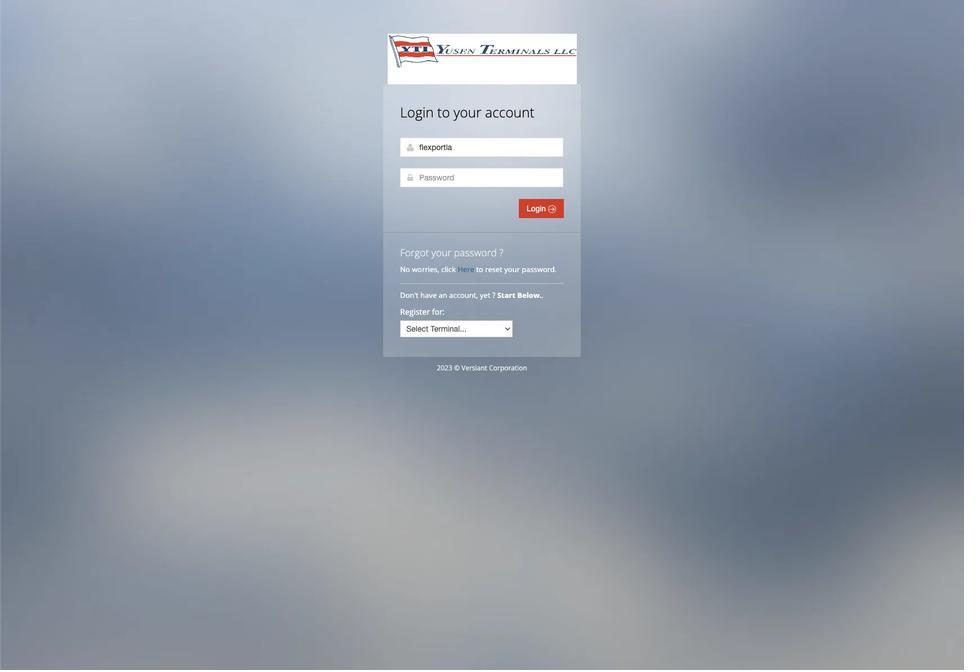 Task type: describe. For each thing, give the bounding box(es) containing it.
register for:
[[400, 307, 445, 317]]

forgot
[[400, 246, 429, 259]]

lock image
[[406, 173, 415, 182]]

below.
[[517, 290, 542, 301]]

don't
[[400, 290, 419, 301]]

.
[[542, 290, 544, 301]]

worries,
[[412, 265, 439, 275]]

0 horizontal spatial to
[[437, 103, 450, 122]]

? inside forgot your password ? no worries, click here to reset your password.
[[499, 246, 504, 259]]

2023 © versiant corporation
[[437, 364, 527, 373]]

2023
[[437, 364, 452, 373]]

0 horizontal spatial your
[[431, 246, 451, 259]]

for:
[[432, 307, 445, 317]]

Username text field
[[400, 138, 563, 157]]

yet
[[480, 290, 490, 301]]

to inside forgot your password ? no worries, click here to reset your password.
[[476, 265, 483, 275]]

versiant
[[462, 364, 487, 373]]

forgot your password ? no worries, click here to reset your password.
[[400, 246, 557, 275]]

here link
[[458, 265, 474, 275]]



Task type: locate. For each thing, give the bounding box(es) containing it.
1 vertical spatial to
[[476, 265, 483, 275]]

0 vertical spatial login
[[400, 103, 434, 122]]

to up username text field
[[437, 103, 450, 122]]

1 vertical spatial login
[[527, 204, 548, 213]]

reset
[[485, 265, 502, 275]]

Password password field
[[400, 168, 563, 187]]

1 horizontal spatial to
[[476, 265, 483, 275]]

login inside button
[[527, 204, 548, 213]]

? right the yet
[[492, 290, 495, 301]]

©
[[454, 364, 460, 373]]

2 horizontal spatial your
[[504, 265, 520, 275]]

1 vertical spatial your
[[431, 246, 451, 259]]

1 horizontal spatial your
[[454, 103, 482, 122]]

register
[[400, 307, 430, 317]]

1 horizontal spatial ?
[[499, 246, 504, 259]]

your up click
[[431, 246, 451, 259]]

start
[[497, 290, 515, 301]]

0 horizontal spatial login
[[400, 103, 434, 122]]

login to your account
[[400, 103, 535, 122]]

don't have an account, yet ? start below. .
[[400, 290, 546, 301]]

1 horizontal spatial login
[[527, 204, 548, 213]]

password
[[454, 246, 497, 259]]

login for login to your account
[[400, 103, 434, 122]]

click
[[441, 265, 456, 275]]

login button
[[519, 199, 564, 218]]

password.
[[522, 265, 557, 275]]

user image
[[406, 143, 415, 152]]

0 vertical spatial your
[[454, 103, 482, 122]]

0 vertical spatial ?
[[499, 246, 504, 259]]

here
[[458, 265, 474, 275]]

0 horizontal spatial ?
[[492, 290, 495, 301]]

?
[[499, 246, 504, 259], [492, 290, 495, 301]]

no
[[400, 265, 410, 275]]

have
[[420, 290, 437, 301]]

your right reset at the top right
[[504, 265, 520, 275]]

swapright image
[[548, 205, 556, 213]]

login
[[400, 103, 434, 122], [527, 204, 548, 213]]

login for login
[[527, 204, 548, 213]]

to
[[437, 103, 450, 122], [476, 265, 483, 275]]

corporation
[[489, 364, 527, 373]]

to right here link
[[476, 265, 483, 275]]

your
[[454, 103, 482, 122], [431, 246, 451, 259], [504, 265, 520, 275]]

2 vertical spatial your
[[504, 265, 520, 275]]

0 vertical spatial to
[[437, 103, 450, 122]]

your up username text field
[[454, 103, 482, 122]]

an
[[439, 290, 447, 301]]

1 vertical spatial ?
[[492, 290, 495, 301]]

account,
[[449, 290, 478, 301]]

account
[[485, 103, 535, 122]]

? up reset at the top right
[[499, 246, 504, 259]]



Task type: vqa. For each thing, say whether or not it's contained in the screenshot.
Container inside the Enter Container Number(s).  Separate Multiple Entries with a Comma.
no



